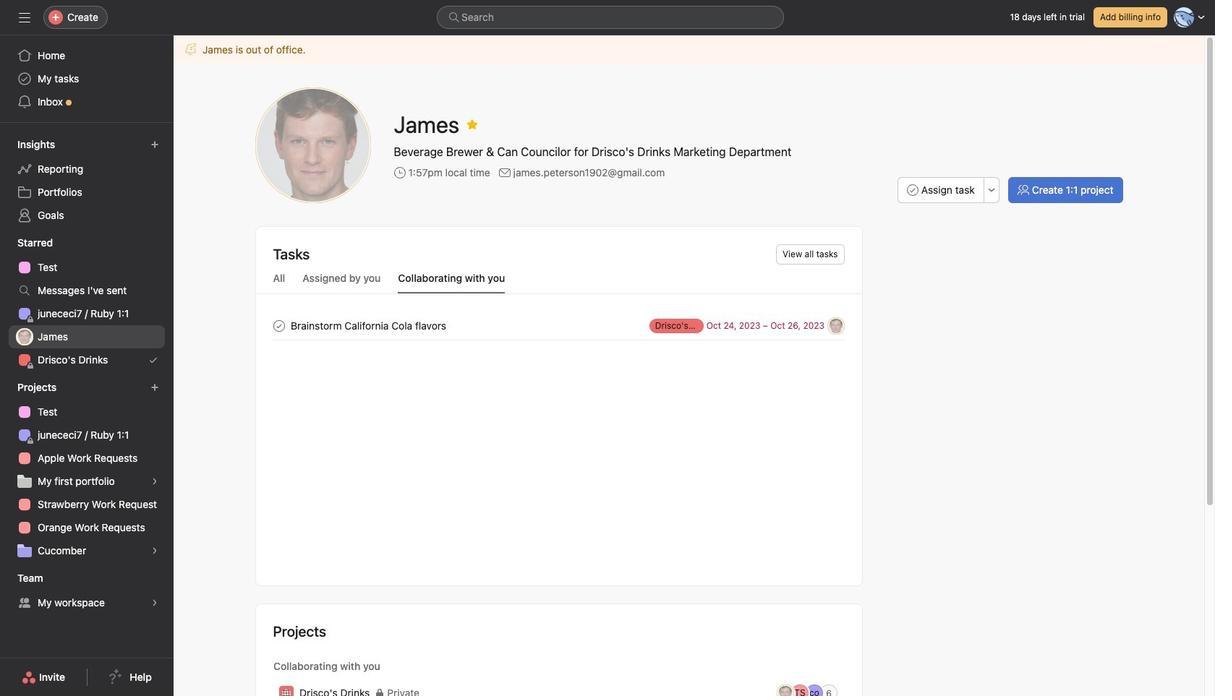 Task type: locate. For each thing, give the bounding box(es) containing it.
mark complete image
[[270, 317, 288, 335]]

list item
[[256, 312, 862, 340], [256, 680, 862, 697]]

see details, cucomber image
[[151, 547, 159, 556]]

1 vertical spatial list item
[[256, 680, 862, 697]]

see details, my first portfolio image
[[151, 478, 159, 486]]

new project or portfolio image
[[151, 384, 159, 392]]

global element
[[0, 35, 174, 122]]

teams element
[[0, 566, 174, 618]]

0 vertical spatial list item
[[256, 312, 862, 340]]

list box
[[437, 6, 785, 29]]

see details, my workspace image
[[151, 599, 159, 608]]

globe image
[[282, 690, 291, 697]]

1 list item from the top
[[256, 312, 862, 340]]

projects element
[[0, 375, 174, 566]]

insights element
[[0, 132, 174, 230]]

starred element
[[0, 230, 174, 375]]



Task type: vqa. For each thing, say whether or not it's contained in the screenshot.
"functional" in Starred element
no



Task type: describe. For each thing, give the bounding box(es) containing it.
2 list item from the top
[[256, 680, 862, 697]]

hide sidebar image
[[19, 12, 30, 23]]

new insights image
[[151, 140, 159, 149]]

more options image
[[988, 186, 996, 195]]

Mark complete checkbox
[[270, 317, 288, 335]]

remove from starred image
[[467, 119, 478, 130]]

tasks tabs tab list
[[256, 271, 862, 295]]



